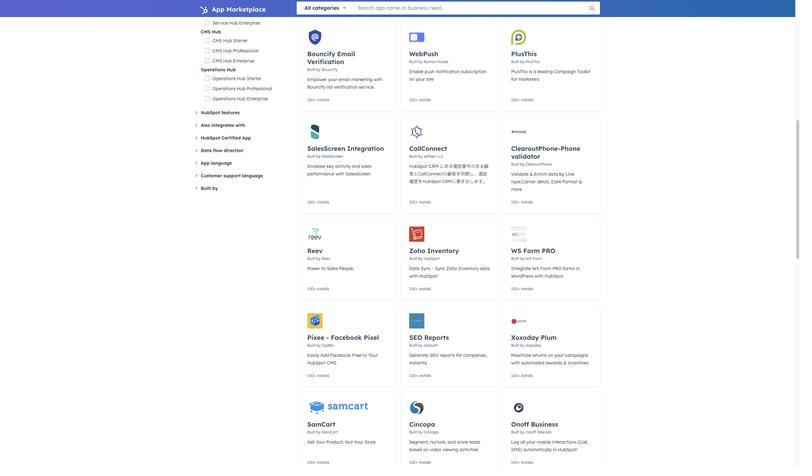 Task type: locate. For each thing, give the bounding box(es) containing it.
plusthis built by plusthis
[[511, 50, 540, 64]]

+ for pixee - facebook pixel
[[314, 374, 316, 379]]

pro up hubspot.
[[553, 266, 562, 272]]

with left hubspot.
[[535, 274, 543, 279]]

caret image for customer support language
[[195, 174, 197, 177]]

operations for operations hub enterprise
[[213, 96, 236, 102]]

hub down operations hub professional
[[237, 96, 246, 102]]

installs for webpush
[[419, 98, 431, 102]]

samcart up product,
[[322, 430, 338, 435]]

support
[[223, 173, 241, 179]]

0 vertical spatial language
[[211, 161, 232, 166]]

2 vertical spatial on
[[423, 448, 429, 453]]

1 horizontal spatial data
[[409, 266, 420, 272]]

with down the hubspot features dropdown button
[[235, 123, 245, 128]]

pixel inside the "pixee - facebook pixel built by codfer"
[[364, 334, 379, 342]]

form up integrate ws form pro forms in wordpress with hubspot.
[[533, 257, 542, 261]]

0 vertical spatial app
[[212, 5, 225, 13]]

0 vertical spatial professional
[[239, 10, 264, 16]]

1 horizontal spatial for
[[511, 76, 517, 82]]

professional up service hub enterprise
[[239, 10, 264, 16]]

professional for service hub professional
[[239, 10, 264, 16]]

hub down cms hub enterprise
[[227, 67, 236, 73]]

0 vertical spatial in
[[576, 266, 580, 272]]

cms for cms hub enterprise
[[213, 58, 222, 64]]

hubspot up the data sync - sync zoho inventory data with hubspot
[[424, 257, 440, 261]]

100 for webpush
[[409, 98, 416, 102]]

hub down cms hub starter
[[223, 48, 232, 54]]

llc
[[437, 154, 443, 159]]

enterprise for service hub enterprise
[[239, 20, 260, 26]]

and up viewing
[[448, 440, 456, 446]]

100 + installs for callconnect
[[409, 200, 431, 205]]

1 vertical spatial pixel
[[352, 353, 362, 359]]

1 horizontal spatial and
[[448, 440, 456, 446]]

1 horizontal spatial data
[[548, 172, 558, 177]]

hubspot inside the data sync - sync zoho inventory data with hubspot
[[419, 274, 438, 279]]

facebook for -
[[331, 334, 362, 342]]

0 vertical spatial data
[[201, 148, 212, 154]]

0 vertical spatial plusthis
[[511, 50, 537, 58]]

1 vertical spatial to
[[363, 353, 367, 359]]

& right the format
[[579, 179, 582, 185]]

inventory inside zoho inventory built by hubspot
[[427, 247, 459, 255]]

hub up cms hub professional
[[223, 38, 232, 44]]

data flow direction
[[201, 148, 243, 154]]

generate
[[409, 353, 429, 359]]

service for service hub starter
[[213, 0, 228, 6]]

caret image for hubspot certified app
[[195, 137, 197, 139]]

2 vertical spatial bouncify
[[307, 84, 326, 90]]

built inside bouncify email verification built by bouncify
[[307, 67, 315, 72]]

sell your product, not your store
[[307, 440, 376, 446]]

100 for onoff business
[[511, 461, 518, 466]]

4 caret image from the top
[[195, 174, 197, 177]]

language down 'data flow direction'
[[211, 161, 232, 166]]

onoff left telecom
[[526, 430, 536, 435]]

salesscreen inside increase key activity and sales performance with salesscreen
[[346, 171, 371, 177]]

1 horizontal spatial &
[[564, 361, 567, 366]]

hubspot up the also
[[201, 110, 220, 116]]

cms
[[201, 29, 211, 35], [213, 38, 222, 44], [213, 48, 222, 54], [213, 58, 222, 64], [327, 361, 337, 366]]

service.
[[359, 84, 375, 90]]

1 vertical spatial on
[[548, 353, 553, 359]]

1 vertical spatial seo
[[430, 353, 439, 359]]

1 vertical spatial plusthis
[[526, 59, 540, 64]]

data for data sync - sync zoho inventory data with hubspot
[[409, 266, 420, 272]]

built inside the "pixee - facebook pixel built by codfer"
[[307, 344, 315, 348]]

installs for callconnect
[[419, 200, 431, 205]]

0 horizontal spatial seo
[[409, 334, 422, 342]]

0 vertical spatial -
[[432, 266, 434, 272]]

with up service.
[[374, 77, 383, 82]]

starter for cms hub starter
[[233, 38, 248, 44]]

professional for cms hub professional
[[233, 48, 259, 54]]

add
[[321, 353, 329, 359]]

100 + installs for zoho inventory
[[409, 287, 431, 292]]

xoxoday up returns
[[526, 344, 541, 348]]

hub down service hub starter
[[229, 10, 238, 16]]

pixee - facebook pixel built by codfer
[[307, 334, 379, 348]]

samcart built by samcart
[[307, 421, 338, 435]]

+ for zoho inventory
[[416, 287, 418, 292]]

pro up integrate ws form pro forms in wordpress with hubspot.
[[542, 247, 556, 255]]

0 horizontal spatial data
[[201, 148, 212, 154]]

your
[[416, 76, 425, 82], [328, 77, 337, 82], [555, 353, 564, 359], [526, 440, 536, 446]]

2 horizontal spatial on
[[548, 353, 553, 359]]

for right reports
[[456, 353, 462, 359]]

0 vertical spatial inventory
[[427, 247, 459, 255]]

cms for cms hub
[[201, 29, 211, 35]]

hubspot features
[[201, 110, 240, 116]]

on left the 'video'
[[423, 448, 429, 453]]

1 vertical spatial language
[[242, 173, 263, 179]]

0 horizontal spatial language
[[211, 161, 232, 166]]

caret image left the hubspot features
[[195, 111, 197, 114]]

hubspot down selfree at the right top
[[409, 164, 428, 169]]

0 vertical spatial and
[[352, 164, 360, 169]]

2 vertical spatial salesscreen
[[346, 171, 371, 177]]

app up service hub enterprise
[[212, 5, 225, 13]]

on up rewards
[[548, 353, 553, 359]]

app inside dropdown button
[[201, 161, 210, 166]]

by inside xoxoday plum built by xoxoday
[[520, 344, 525, 348]]

100 + installs for samcart
[[307, 461, 329, 466]]

seo down garbott
[[430, 353, 439, 359]]

+ for onoff business
[[518, 461, 520, 466]]

automatically
[[523, 448, 552, 453]]

facebook for add
[[330, 353, 351, 359]]

plusthis is a leading campaign toolkit for marketers
[[511, 69, 591, 82]]

your inside maximize returns on your campaigns with automated rewards & incentives
[[555, 353, 564, 359]]

with down activity at top
[[336, 171, 344, 177]]

0 horizontal spatial zoho
[[409, 247, 426, 255]]

0 vertical spatial data
[[548, 172, 558, 177]]

pro
[[542, 247, 556, 255], [553, 266, 562, 272]]

hub up service hub professional
[[229, 0, 238, 6]]

hubspot inside "hubspot certified app" dropdown button
[[201, 135, 220, 141]]

installs for cincopa
[[419, 461, 431, 466]]

customer support language
[[201, 173, 263, 179]]

built inside the plusthis built by plusthis
[[511, 59, 519, 64]]

ws inside integrate ws form pro forms in wordpress with hubspot.
[[532, 266, 539, 272]]

plusthis
[[511, 50, 537, 58], [526, 59, 540, 64], [511, 69, 528, 75]]

0 horizontal spatial data
[[480, 266, 490, 272]]

5 caret image from the top
[[195, 187, 197, 190]]

form up integrate
[[523, 247, 540, 255]]

in down "interactions"
[[553, 448, 557, 453]]

pixel inside easily add facebook pixel to your hubspot cms
[[352, 353, 362, 359]]

- inside the data sync - sync zoho inventory data with hubspot
[[432, 266, 434, 272]]

enable push notification subscription on your site
[[409, 69, 487, 82]]

certified
[[222, 135, 241, 141]]

samcart up sell
[[307, 421, 335, 429]]

for left marketers
[[511, 76, 517, 82]]

your up list
[[328, 77, 337, 82]]

caret image left app language
[[195, 162, 197, 165]]

2 horizontal spatial ws
[[532, 266, 539, 272]]

wordpress
[[511, 274, 533, 279]]

email
[[337, 50, 355, 58]]

100 + installs for clearoutphone-phone validator
[[511, 200, 533, 205]]

pixel for -
[[364, 334, 379, 342]]

plusthis up a
[[526, 59, 540, 64]]

0 vertical spatial to
[[321, 266, 326, 272]]

1 vertical spatial and
[[448, 440, 456, 446]]

campaign
[[554, 69, 576, 75]]

3 service from the top
[[213, 20, 228, 26]]

enterprise down operations hub professional
[[247, 96, 268, 102]]

caret image inside app language dropdown button
[[195, 162, 197, 165]]

1 vertical spatial facebook
[[330, 353, 351, 359]]

starter up cms hub professional
[[233, 38, 248, 44]]

1 horizontal spatial sync
[[435, 266, 445, 272]]

service up cms hub
[[213, 20, 228, 26]]

0 vertical spatial caret image
[[195, 111, 197, 114]]

on down enable
[[409, 76, 415, 82]]

bouncify left email
[[307, 50, 335, 58]]

reev
[[307, 247, 323, 255], [322, 257, 331, 261]]

type,carrier
[[511, 179, 536, 185]]

with inside increase key activity and sales performance with salesscreen
[[336, 171, 344, 177]]

built inside salesscreen integration built by salesscreen
[[307, 154, 315, 159]]

100 for cincopa
[[409, 461, 416, 466]]

hubspot crm にある電話番号のある顧 客とcallconnectの顧客を同期し、通話 履歴をhubspot crmに書き出します。
[[409, 164, 489, 185]]

app up customer
[[201, 161, 210, 166]]

100 + installs for xoxoday plum
[[511, 374, 533, 379]]

caret image inside "hubspot certified app" dropdown button
[[195, 137, 197, 139]]

1 horizontal spatial pixel
[[364, 334, 379, 342]]

bouncify down verification
[[322, 67, 338, 72]]

built inside samcart built by samcart
[[307, 430, 315, 435]]

in right forms
[[576, 266, 580, 272]]

1 vertical spatial bouncify
[[322, 67, 338, 72]]

seo up generate
[[409, 334, 422, 342]]

starter up service hub professional
[[239, 0, 254, 6]]

segment,
[[409, 440, 429, 446]]

hub up operations hub enterprise
[[237, 86, 246, 92]]

marketing
[[351, 77, 373, 82]]

0 vertical spatial on
[[409, 76, 415, 82]]

0 vertical spatial ws
[[511, 247, 522, 255]]

1 horizontal spatial on
[[423, 448, 429, 453]]

0 horizontal spatial for
[[456, 353, 462, 359]]

caret image
[[195, 111, 197, 114], [195, 162, 197, 165]]

kozak
[[438, 59, 448, 64]]

operations down operations hub starter
[[213, 86, 236, 92]]

by inside seo reports built by garbott
[[418, 344, 423, 348]]

by inside validate & enrich data by line type,carrier detail, e164 format & more
[[559, 172, 565, 177]]

service down service hub starter
[[213, 10, 228, 16]]

cincopa up nurture,
[[424, 430, 439, 435]]

service up service hub professional
[[213, 0, 228, 6]]

hub for operations hub enterprise
[[237, 96, 246, 102]]

all
[[520, 440, 525, 446]]

- up codfer
[[326, 334, 329, 342]]

built
[[511, 59, 519, 64], [409, 59, 417, 64], [307, 67, 315, 72], [307, 154, 315, 159], [409, 154, 417, 159], [511, 162, 519, 167], [201, 186, 211, 192], [307, 257, 315, 261], [409, 257, 417, 261], [511, 257, 519, 261], [307, 344, 315, 348], [409, 344, 417, 348], [511, 344, 519, 348], [307, 430, 315, 435], [409, 430, 417, 435], [511, 430, 519, 435]]

and
[[352, 164, 360, 169], [448, 440, 456, 446]]

professional up cms hub enterprise
[[233, 48, 259, 54]]

0 horizontal spatial pixel
[[352, 353, 362, 359]]

facebook down the "pixee - facebook pixel built by codfer"
[[330, 353, 351, 359]]

by inside the callconnect built by selfree llc
[[418, 154, 423, 159]]

clearoutphone-phone validator built by clearoutphone
[[511, 145, 580, 167]]

in inside integrate ws form pro forms in wordpress with hubspot.
[[576, 266, 580, 272]]

100 + installs for reev
[[307, 287, 329, 292]]

bouncify inside empower your email marketing with bouncify list verification service.
[[307, 84, 326, 90]]

data inside dropdown button
[[201, 148, 212, 154]]

0 vertical spatial salesscreen
[[307, 145, 345, 153]]

log all your mobile interactions (call, sms) automatically in hubspot!
[[511, 440, 588, 453]]

+ for webpush
[[416, 98, 418, 102]]

hub for cms hub enterprise
[[223, 58, 232, 64]]

with down zoho inventory built by hubspot
[[409, 274, 418, 279]]

hubspot
[[201, 110, 220, 116], [201, 135, 220, 141], [409, 164, 428, 169], [424, 257, 440, 261], [419, 274, 438, 279], [307, 361, 326, 366]]

1 horizontal spatial seo
[[430, 353, 439, 359]]

installs for clearoutphone-phone validator
[[521, 200, 533, 205]]

integration
[[347, 145, 384, 153]]

starter for service hub starter
[[239, 0, 254, 6]]

your right all
[[526, 440, 536, 446]]

enterprise down cms hub professional
[[233, 58, 254, 64]]

0 horizontal spatial &
[[530, 172, 533, 177]]

2 vertical spatial &
[[564, 361, 567, 366]]

2 vertical spatial app
[[201, 161, 210, 166]]

marketers
[[519, 76, 540, 82]]

by inside dropdown button
[[212, 186, 218, 192]]

0 horizontal spatial sync
[[421, 266, 431, 272]]

service for service hub enterprise
[[213, 20, 228, 26]]

store
[[365, 440, 376, 446]]

caret image inside the hubspot features dropdown button
[[195, 111, 197, 114]]

integrate
[[511, 266, 531, 272]]

professional up operations hub enterprise
[[247, 86, 272, 92]]

& left enrich
[[530, 172, 533, 177]]

0 vertical spatial for
[[511, 76, 517, 82]]

1 horizontal spatial zoho
[[446, 266, 457, 272]]

operations
[[201, 67, 225, 73], [213, 76, 236, 82], [213, 86, 236, 92], [213, 96, 236, 102]]

hub up cms hub starter
[[212, 29, 221, 35]]

0 horizontal spatial and
[[352, 164, 360, 169]]

power to sales people.
[[307, 266, 354, 272]]

app for app language
[[201, 161, 210, 166]]

language down app language dropdown button at the left top
[[242, 173, 263, 179]]

& right rewards
[[564, 361, 567, 366]]

increase key activity and sales performance with salesscreen
[[307, 164, 372, 177]]

your down enable
[[416, 76, 425, 82]]

hubspot down easily
[[307, 361, 326, 366]]

plusthis left is
[[511, 69, 528, 75]]

hubspot inside the hubspot features dropdown button
[[201, 110, 220, 116]]

cms hub starter
[[213, 38, 248, 44]]

100 for reev
[[307, 287, 314, 292]]

0 vertical spatial starter
[[239, 0, 254, 6]]

caret image inside also integrates with dropdown button
[[195, 124, 197, 127]]

data down zoho inventory built by hubspot
[[409, 266, 420, 272]]

hub for operations hub professional
[[237, 86, 246, 92]]

2 vertical spatial enterprise
[[247, 96, 268, 102]]

built inside 'clearoutphone-phone validator built by clearoutphone'
[[511, 162, 519, 167]]

caret image for data flow direction
[[195, 149, 197, 152]]

inventory inside the data sync - sync zoho inventory data with hubspot
[[458, 266, 479, 272]]

0 vertical spatial pixel
[[364, 334, 379, 342]]

0 horizontal spatial on
[[409, 76, 415, 82]]

with inside maximize returns on your campaigns with automated rewards & incentives
[[511, 361, 520, 366]]

reev up power
[[307, 247, 323, 255]]

operations hub
[[201, 67, 236, 73]]

Search app name or business need... search field
[[354, 2, 600, 14]]

facebook up codfer
[[331, 334, 362, 342]]

facebook inside easily add facebook pixel to your hubspot cms
[[330, 353, 351, 359]]

- down zoho inventory built by hubspot
[[432, 266, 434, 272]]

features
[[222, 110, 240, 116]]

your inside easily add facebook pixel to your hubspot cms
[[368, 353, 378, 359]]

100 for callconnect
[[409, 200, 416, 205]]

sms)
[[511, 448, 522, 453]]

2 vertical spatial service
[[213, 20, 228, 26]]

in
[[576, 266, 580, 272], [553, 448, 557, 453]]

cincopa up segment,
[[409, 421, 435, 429]]

built inside the callconnect built by selfree llc
[[409, 154, 417, 159]]

2 horizontal spatial &
[[579, 179, 582, 185]]

1 vertical spatial data
[[480, 266, 490, 272]]

inventory
[[427, 247, 459, 255], [458, 266, 479, 272]]

1 vertical spatial professional
[[233, 48, 259, 54]]

2 vertical spatial ws
[[532, 266, 539, 272]]

list
[[327, 84, 333, 90]]

operations down operations hub in the top left of the page
[[213, 76, 236, 82]]

2 horizontal spatial app
[[242, 135, 251, 141]]

to inside easily add facebook pixel to your hubspot cms
[[363, 353, 367, 359]]

2 vertical spatial plusthis
[[511, 69, 528, 75]]

0 vertical spatial cincopa
[[409, 421, 435, 429]]

data sync - sync zoho inventory data with hubspot
[[409, 266, 490, 279]]

2 caret image from the top
[[195, 137, 197, 139]]

with down 'maximize'
[[511, 361, 520, 366]]

hub down service hub professional
[[229, 20, 238, 26]]

cms for cms hub starter
[[213, 38, 222, 44]]

100 + installs for salesscreen integration
[[307, 200, 329, 205]]

100 + installs for cincopa
[[409, 461, 431, 466]]

-
[[432, 266, 434, 272], [326, 334, 329, 342]]

your inside empower your email marketing with bouncify list verification service.
[[328, 77, 337, 82]]

pixel
[[364, 334, 379, 342], [352, 353, 362, 359]]

0 horizontal spatial in
[[553, 448, 557, 453]]

samcart
[[307, 421, 335, 429], [322, 430, 338, 435]]

seo
[[409, 334, 422, 342], [430, 353, 439, 359]]

professional
[[239, 10, 264, 16], [233, 48, 259, 54], [247, 86, 272, 92]]

0 vertical spatial xoxoday
[[511, 334, 539, 342]]

onoff up all
[[511, 421, 529, 429]]

hubspot.
[[545, 274, 564, 279]]

enterprise down marketplace
[[239, 20, 260, 26]]

operations for operations hub starter
[[213, 76, 236, 82]]

and inside increase key activity and sales performance with salesscreen
[[352, 164, 360, 169]]

reev up power to sales people.
[[322, 257, 331, 261]]

to left the sales
[[321, 266, 326, 272]]

caret image
[[195, 124, 197, 127], [195, 137, 197, 139], [195, 149, 197, 152], [195, 174, 197, 177], [195, 187, 197, 190]]

caret image inside built by dropdown button
[[195, 187, 197, 190]]

with inside empower your email marketing with bouncify list verification service.
[[374, 77, 383, 82]]

0 vertical spatial reev
[[307, 247, 323, 255]]

1 horizontal spatial in
[[576, 266, 580, 272]]

leading
[[538, 69, 553, 75]]

bouncify for bouncify
[[322, 67, 338, 72]]

2 service from the top
[[213, 10, 228, 16]]

plusthis inside plusthis is a leading campaign toolkit for marketers
[[511, 69, 528, 75]]

1 vertical spatial starter
[[233, 38, 248, 44]]

0 horizontal spatial -
[[326, 334, 329, 342]]

installs for ws form pro
[[521, 287, 533, 292]]

installs for reev
[[317, 287, 329, 292]]

app down also integrates with dropdown button
[[242, 135, 251, 141]]

automated
[[521, 361, 545, 366]]

professional for operations hub professional
[[247, 86, 272, 92]]

product,
[[326, 440, 344, 446]]

app
[[212, 5, 225, 13], [242, 135, 251, 141], [201, 161, 210, 166]]

+ for ws form pro
[[518, 287, 520, 292]]

operations hub enterprise
[[213, 96, 268, 102]]

webpush built by roman kozak
[[409, 50, 448, 64]]

1 vertical spatial -
[[326, 334, 329, 342]]

data
[[548, 172, 558, 177], [480, 266, 490, 272]]

0 vertical spatial pro
[[542, 247, 556, 255]]

with inside dropdown button
[[235, 123, 245, 128]]

ws
[[511, 247, 522, 255], [526, 257, 532, 261], [532, 266, 539, 272]]

for inside plusthis is a leading campaign toolkit for marketers
[[511, 76, 517, 82]]

direction
[[224, 148, 243, 154]]

1 horizontal spatial -
[[432, 266, 434, 272]]

0 horizontal spatial your
[[316, 440, 325, 446]]

hub up operations hub in the top left of the page
[[223, 58, 232, 64]]

operations up the hubspot features
[[213, 96, 236, 102]]

caret image inside the data flow direction dropdown button
[[195, 149, 197, 152]]

data left the flow
[[201, 148, 212, 154]]

your up rewards
[[555, 353, 564, 359]]

1 horizontal spatial language
[[242, 173, 263, 179]]

form up hubspot.
[[540, 266, 551, 272]]

plusthis up is
[[511, 50, 537, 58]]

1 horizontal spatial app
[[212, 5, 225, 13]]

enterprise
[[239, 20, 260, 26], [233, 58, 254, 64], [247, 96, 268, 102]]

hubspot down zoho inventory built by hubspot
[[419, 274, 438, 279]]

caret image inside customer support language dropdown button
[[195, 174, 197, 177]]

1 vertical spatial zoho
[[446, 266, 457, 272]]

0 vertical spatial service
[[213, 0, 228, 6]]

100 + installs for seo reports
[[409, 374, 431, 379]]

by inside webpush built by roman kozak
[[418, 59, 423, 64]]

hub up operations hub professional
[[237, 76, 246, 82]]

2 vertical spatial starter
[[247, 76, 261, 82]]

1 vertical spatial inventory
[[458, 266, 479, 272]]

to down the "pixee - facebook pixel built by codfer"
[[363, 353, 367, 359]]

0 vertical spatial seo
[[409, 334, 422, 342]]

starter up operations hub professional
[[247, 76, 261, 82]]

by inside onoff business built by onoff telecom
[[520, 430, 525, 435]]

2 caret image from the top
[[195, 162, 197, 165]]

1 vertical spatial in
[[553, 448, 557, 453]]

0 horizontal spatial ws
[[511, 247, 522, 255]]

bouncify down the empower
[[307, 84, 326, 90]]

installs for bouncify email verification
[[317, 98, 329, 102]]

starter for operations hub starter
[[247, 76, 261, 82]]

on inside enable push notification subscription on your site
[[409, 76, 415, 82]]

data inside the data sync - sync zoho inventory data with hubspot
[[409, 266, 420, 272]]

hubspot down the also
[[201, 135, 220, 141]]

facebook inside the "pixee - facebook pixel built by codfer"
[[331, 334, 362, 342]]

installs for seo reports
[[419, 374, 431, 379]]

0 horizontal spatial app
[[201, 161, 210, 166]]

1 sync from the left
[[421, 266, 431, 272]]

operations hub starter
[[213, 76, 261, 82]]

mobile
[[537, 440, 551, 446]]

3 caret image from the top
[[195, 149, 197, 152]]

1 service from the top
[[213, 0, 228, 6]]

1 horizontal spatial to
[[363, 353, 367, 359]]

your
[[368, 353, 378, 359], [316, 440, 325, 446], [354, 440, 364, 446]]

customer
[[201, 173, 222, 179]]

xoxoday up 'maximize'
[[511, 334, 539, 342]]

operations down cms hub enterprise
[[201, 67, 225, 73]]

& inside maximize returns on your campaigns with automated rewards & incentives
[[564, 361, 567, 366]]

rewards
[[546, 361, 562, 366]]

+ for callconnect
[[416, 200, 418, 205]]

0 vertical spatial facebook
[[331, 334, 362, 342]]

your inside "log all your mobile interactions (call, sms) automatically in hubspot!"
[[526, 440, 536, 446]]

in inside "log all your mobile interactions (call, sms) automatically in hubspot!"
[[553, 448, 557, 453]]

1 caret image from the top
[[195, 111, 197, 114]]

1 caret image from the top
[[195, 124, 197, 127]]

1 vertical spatial &
[[579, 179, 582, 185]]

for
[[511, 76, 517, 82], [456, 353, 462, 359]]

and left "sales"
[[352, 164, 360, 169]]



Task type: describe. For each thing, give the bounding box(es) containing it.
+ for clearoutphone-phone validator
[[518, 200, 520, 205]]

100 + installs for onoff business
[[511, 461, 533, 466]]

customer support language button
[[195, 172, 289, 180]]

sales
[[327, 266, 338, 272]]

hubspot inside easily add facebook pixel to your hubspot cms
[[307, 361, 326, 366]]

100 for pixee - facebook pixel
[[307, 374, 314, 379]]

built inside webpush built by roman kozak
[[409, 59, 417, 64]]

format
[[563, 179, 578, 185]]

built inside seo reports built by garbott
[[409, 344, 417, 348]]

0 vertical spatial bouncify
[[307, 50, 335, 58]]

built inside cincopa built by cincopa
[[409, 430, 417, 435]]

100 + installs for plusthis
[[511, 98, 533, 102]]

caret image for built by
[[195, 187, 197, 190]]

+ for cincopa
[[416, 461, 418, 466]]

hubspot!
[[558, 448, 578, 453]]

also integrates with button
[[195, 122, 289, 129]]

webpush
[[409, 50, 438, 58]]

built inside ws form pro built by ws form
[[511, 257, 519, 261]]

by inside zoho inventory built by hubspot
[[418, 257, 423, 261]]

by inside samcart built by samcart
[[316, 430, 321, 435]]

service for service hub professional
[[213, 10, 228, 16]]

0 vertical spatial samcart
[[307, 421, 335, 429]]

1 vertical spatial reev
[[322, 257, 331, 261]]

100 for salesscreen integration
[[307, 200, 314, 205]]

empower your email marketing with bouncify list verification service.
[[307, 77, 383, 90]]

companies,
[[463, 353, 487, 359]]

hub for service hub enterprise
[[229, 20, 238, 26]]

100 + installs for bouncify email verification
[[307, 98, 329, 102]]

installs for salesscreen integration
[[317, 200, 329, 205]]

bouncify email verification built by bouncify
[[307, 50, 355, 72]]

service hub starter
[[213, 0, 254, 6]]

built inside zoho inventory built by hubspot
[[409, 257, 417, 261]]

reports
[[424, 334, 449, 342]]

2 sync from the left
[[435, 266, 445, 272]]

reports
[[440, 353, 455, 359]]

installs for onoff business
[[521, 461, 533, 466]]

hub for cms hub professional
[[223, 48, 232, 54]]

zoho inside the data sync - sync zoho inventory data with hubspot
[[446, 266, 457, 272]]

app language
[[201, 161, 232, 166]]

+ for salesscreen integration
[[314, 200, 316, 205]]

by inside the plusthis built by plusthis
[[520, 59, 525, 64]]

clearoutphone
[[526, 162, 552, 167]]

hubspot features button
[[195, 109, 289, 117]]

detail,
[[537, 179, 550, 185]]

にある電話番号のある顧
[[440, 164, 489, 169]]

cms hub enterprise
[[213, 58, 254, 64]]

on inside maximize returns on your campaigns with automated rewards & incentives
[[548, 353, 553, 359]]

pro inside ws form pro built by ws form
[[542, 247, 556, 255]]

activity
[[335, 164, 351, 169]]

also
[[201, 123, 210, 128]]

cms hub professional
[[213, 48, 259, 54]]

telecom
[[537, 430, 552, 435]]

power
[[307, 266, 320, 272]]

seo inside generate seo reports for companies, instantly
[[430, 353, 439, 359]]

callconnect
[[409, 145, 447, 153]]

履歴をhubspot
[[409, 179, 441, 185]]

0 vertical spatial form
[[523, 247, 540, 255]]

your inside enable push notification subscription on your site
[[416, 76, 425, 82]]

1 vertical spatial cincopa
[[424, 430, 439, 435]]

on inside segment, nurture, and score leads based on video viewing activities
[[423, 448, 429, 453]]

generate seo reports for companies, instantly
[[409, 353, 487, 366]]

- inside the "pixee - facebook pixel built by codfer"
[[326, 334, 329, 342]]

app marketplace
[[212, 5, 266, 13]]

data inside the data sync - sync zoho inventory data with hubspot
[[480, 266, 490, 272]]

flow
[[213, 148, 222, 154]]

segment, nurture, and score leads based on video viewing activities
[[409, 440, 480, 453]]

is
[[529, 69, 532, 75]]

by inside ws form pro built by ws form
[[520, 257, 525, 261]]

0 vertical spatial onoff
[[511, 421, 529, 429]]

cms inside easily add facebook pixel to your hubspot cms
[[327, 361, 337, 366]]

not
[[345, 440, 353, 446]]

100 for ws form pro
[[511, 287, 518, 292]]

categories
[[313, 5, 339, 11]]

key
[[327, 164, 334, 169]]

easily add facebook pixel to your hubspot cms
[[307, 353, 378, 366]]

+ for samcart
[[314, 461, 316, 466]]

enterprise for cms hub enterprise
[[233, 58, 254, 64]]

bouncify for empower
[[307, 84, 326, 90]]

installs for zoho inventory
[[419, 287, 431, 292]]

enterprise for operations hub enterprise
[[247, 96, 268, 102]]

1 vertical spatial salesscreen
[[322, 154, 343, 159]]

hubspot certified app button
[[195, 134, 289, 142]]

subscription
[[461, 69, 487, 75]]

data flow direction button
[[195, 147, 289, 155]]

by inside bouncify email verification built by bouncify
[[316, 67, 321, 72]]

seo inside seo reports built by garbott
[[409, 334, 422, 342]]

integrate ws form pro forms in wordpress with hubspot.
[[511, 266, 580, 279]]

maximize returns on your campaigns with automated rewards & incentives
[[511, 353, 589, 366]]

hub for cms hub starter
[[223, 38, 232, 44]]

1 vertical spatial samcart
[[322, 430, 338, 435]]

installs for plusthis
[[521, 98, 533, 102]]

+ for seo reports
[[416, 374, 418, 379]]

validator
[[511, 153, 540, 161]]

100 + installs for webpush
[[409, 98, 431, 102]]

100 for plusthis
[[511, 98, 518, 102]]

service hub enterprise
[[213, 20, 260, 26]]

selfree
[[424, 154, 436, 159]]

installs for pixee - facebook pixel
[[317, 374, 329, 379]]

1 vertical spatial ws
[[526, 257, 532, 261]]

all categories
[[305, 5, 339, 11]]

line
[[566, 172, 574, 177]]

+ for xoxoday plum
[[518, 374, 520, 379]]

enrich
[[534, 172, 547, 177]]

caret image for also integrates with
[[195, 124, 197, 127]]

increase
[[307, 164, 326, 169]]

data for data flow direction
[[201, 148, 212, 154]]

empower
[[307, 77, 327, 82]]

operations for operations hub professional
[[213, 86, 236, 92]]

pixee
[[307, 334, 324, 342]]

site
[[426, 76, 434, 82]]

app for app marketplace
[[212, 5, 225, 13]]

sell
[[307, 440, 315, 446]]

log
[[511, 440, 519, 446]]

1 vertical spatial xoxoday
[[526, 344, 541, 348]]

with inside the data sync - sync zoho inventory data with hubspot
[[409, 274, 418, 279]]

campaigns
[[565, 353, 588, 359]]

by inside 'clearoutphone-phone validator built by clearoutphone'
[[520, 162, 525, 167]]

hubspot inside hubspot crm にある電話番号のある顧 客とcallconnectの顧客を同期し、通話 履歴をhubspot crmに書き出します。
[[409, 164, 428, 169]]

hubspot inside zoho inventory built by hubspot
[[424, 257, 440, 261]]

viewing
[[443, 448, 458, 453]]

hub for operations hub starter
[[237, 76, 246, 82]]

incentives
[[568, 361, 589, 366]]

integrates
[[212, 123, 234, 128]]

built inside xoxoday plum built by xoxoday
[[511, 344, 519, 348]]

form inside integrate ws form pro forms in wordpress with hubspot.
[[540, 266, 551, 272]]

by inside reev built by reev
[[316, 257, 321, 261]]

pixel for add
[[352, 353, 362, 359]]

crmに書き出します。
[[442, 179, 487, 185]]

100 for samcart
[[307, 461, 314, 466]]

all
[[305, 5, 311, 11]]

e164
[[551, 179, 561, 185]]

with inside integrate ws form pro forms in wordpress with hubspot.
[[535, 274, 543, 279]]

seo reports built by garbott
[[409, 334, 449, 348]]

客とcallconnectの顧客を同期し、通話
[[409, 171, 487, 177]]

cms for cms hub professional
[[213, 48, 222, 54]]

operations for operations hub
[[201, 67, 225, 73]]

100 for seo reports
[[409, 374, 416, 379]]

100 for bouncify email verification
[[307, 98, 314, 102]]

by inside cincopa built by cincopa
[[418, 430, 423, 435]]

pro inside integrate ws form pro forms in wordpress with hubspot.
[[553, 266, 562, 272]]

sales
[[361, 164, 372, 169]]

enable
[[409, 69, 423, 75]]

hubspot certified app
[[201, 135, 251, 141]]

leads
[[469, 440, 480, 446]]

+ for bouncify email verification
[[314, 98, 316, 102]]

by inside salesscreen integration built by salesscreen
[[316, 154, 321, 159]]

1 vertical spatial form
[[533, 257, 542, 261]]

caret image for hubspot features
[[195, 111, 197, 114]]

hub for service hub starter
[[229, 0, 238, 6]]

+ for plusthis
[[518, 98, 520, 102]]

forms
[[563, 266, 575, 272]]

zoho inside zoho inventory built by hubspot
[[409, 247, 426, 255]]

+ for reev
[[314, 287, 316, 292]]

app language button
[[195, 160, 289, 167]]

based
[[409, 448, 422, 453]]

by inside the "pixee - facebook pixel built by codfer"
[[316, 344, 321, 348]]

1 horizontal spatial your
[[354, 440, 364, 446]]

people.
[[339, 266, 354, 272]]

installs for xoxoday plum
[[521, 374, 533, 379]]

and inside segment, nurture, and score leads based on video viewing activities
[[448, 440, 456, 446]]

0 horizontal spatial to
[[321, 266, 326, 272]]

data inside validate & enrich data by line type,carrier detail, e164 format & more
[[548, 172, 558, 177]]

1 vertical spatial onoff
[[526, 430, 536, 435]]

caret image for app language
[[195, 162, 197, 165]]

plusthis for plusthis built by plusthis
[[511, 50, 537, 58]]

built inside onoff business built by onoff telecom
[[511, 430, 519, 435]]

hub for service hub professional
[[229, 10, 238, 16]]

activities
[[460, 448, 478, 453]]

built inside reev built by reev
[[307, 257, 315, 261]]

100 + installs for ws form pro
[[511, 287, 533, 292]]

installs for samcart
[[317, 461, 329, 466]]

plusthis for plusthis is a leading campaign toolkit for marketers
[[511, 69, 528, 75]]

performance
[[307, 171, 334, 177]]

100 for xoxoday plum
[[511, 374, 518, 379]]

operations hub professional
[[213, 86, 272, 92]]

email
[[339, 77, 350, 82]]

for inside generate seo reports for companies, instantly
[[456, 353, 462, 359]]

0 vertical spatial &
[[530, 172, 533, 177]]

app inside dropdown button
[[242, 135, 251, 141]]

100 for zoho inventory
[[409, 287, 416, 292]]

built inside built by dropdown button
[[201, 186, 211, 192]]

built by
[[201, 186, 218, 192]]

100 for clearoutphone-phone validator
[[511, 200, 518, 205]]

compatible hubspot plans group
[[201, 0, 289, 104]]

plum
[[541, 334, 557, 342]]

hub for operations hub
[[227, 67, 236, 73]]

100 + installs for pixee - facebook pixel
[[307, 374, 329, 379]]

score
[[457, 440, 468, 446]]

ws form pro built by ws form
[[511, 247, 556, 261]]

hub for cms hub
[[212, 29, 221, 35]]

cms hub
[[201, 29, 221, 35]]

verification
[[334, 84, 358, 90]]



Task type: vqa. For each thing, say whether or not it's contained in the screenshot.
is on the top right
yes



